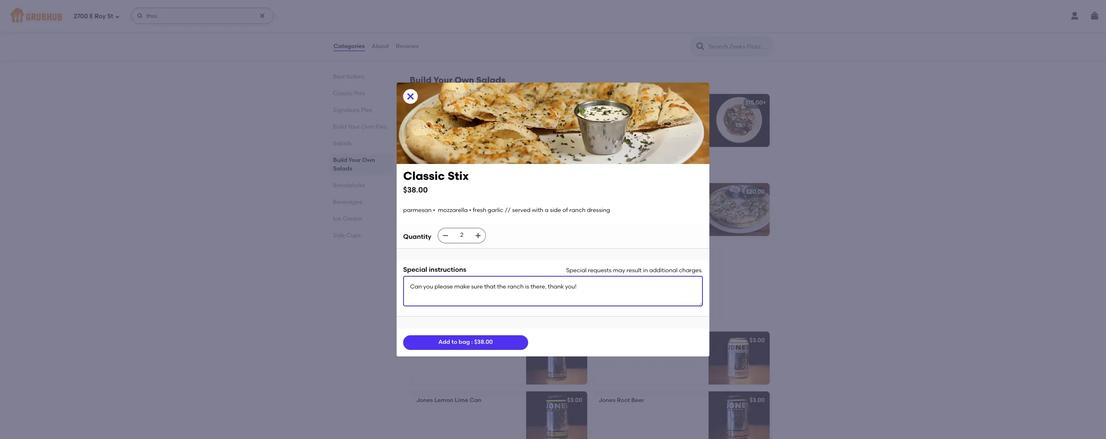 Task type: describe. For each thing, give the bounding box(es) containing it.
lemon
[[435, 398, 454, 404]]

special requests may result in additional charges.
[[567, 267, 703, 274]]

half
[[417, 100, 428, 107]]

Special instructions text field
[[404, 276, 703, 307]]

1 horizontal spatial breadsticks
[[410, 164, 461, 175]]

cola
[[469, 338, 483, 345]]

breadsticks inside tab
[[333, 182, 365, 189]]

$3.00 button
[[594, 332, 770, 385]]

1 horizontal spatial ranch
[[570, 207, 586, 214]]

$38.00 inside classic stix $38.00
[[404, 185, 428, 195]]

beer
[[632, 398, 645, 404]]

your right half
[[445, 100, 457, 107]]

can inside button
[[484, 338, 496, 345]]

st
[[107, 12, 113, 20]]

classic stix $38.00
[[404, 169, 469, 195]]

your down signature pies
[[348, 123, 360, 130]]

$12.50 +
[[564, 100, 584, 107]]

side
[[333, 232, 345, 239]]

2700 e roy st
[[74, 12, 113, 20]]

jones cane sugar cola can button
[[412, 332, 588, 385]]

of inside classic with jalapeño  •  feta // served with a side of ranch dressing
[[630, 209, 635, 216]]

ranch inside classic with jalapeño  •  feta // served with a side of ranch dressing
[[637, 209, 653, 216]]

jones for jones cane sugar cola can
[[417, 338, 433, 345]]

main navigation navigation
[[0, 0, 1107, 32]]

side inside classic with jalapeño  •  feta // served with a side of ranch dressing
[[617, 209, 628, 216]]

18th green image
[[527, 5, 588, 58]]

signature
[[333, 107, 360, 114]]

best sellers tab
[[333, 73, 390, 81]]

build right half
[[430, 100, 444, 107]]

categories button
[[333, 32, 365, 61]]

cane
[[435, 338, 450, 345]]

lime
[[455, 398, 469, 404]]

classic stix image
[[527, 184, 588, 237]]

cilantro
[[468, 269, 489, 275]]

Search Zeeks Pizza Capitol Hill search field
[[708, 43, 771, 51]]

1 horizontal spatial $38.00
[[475, 339, 493, 346]]

jones cane sugar cola can
[[417, 338, 496, 345]]

categories
[[334, 43, 365, 50]]

in
[[644, 267, 648, 274]]

pies for signature pies
[[362, 107, 373, 114]]

reviews
[[396, 43, 419, 50]]

whole
[[599, 100, 617, 107]]

1 vertical spatial $20.00
[[564, 249, 583, 256]]

jones lemon lime can image
[[527, 392, 588, 440]]

dressing inside classic with buffalo sauce  • gorgonzola  •  fresh cilantro // served with a side of blue cheese dressing
[[489, 277, 512, 284]]

special for special instructions
[[404, 266, 428, 274]]

half build your own salad image
[[527, 94, 588, 147]]

served inside classic with buffalo sauce  • gorgonzola  •  fresh cilantro // served with a side of blue cheese dressing
[[498, 269, 516, 275]]

charges.
[[680, 267, 703, 274]]

+ for $15.00
[[763, 100, 767, 107]]

requests
[[588, 267, 612, 274]]

special for special requests may result in additional charges.
[[567, 267, 587, 274]]

1 horizontal spatial beverages
[[410, 313, 455, 323]]

classic for classic stix $38.00
[[404, 169, 445, 183]]

whole build your own salad image
[[709, 94, 770, 147]]

jalapeño
[[632, 200, 657, 207]]

classic with buffalo sauce  • gorgonzola  •  fresh cilantro // served with a side of blue cheese dressing
[[417, 260, 516, 284]]

jones for jones lemon lime can
[[417, 398, 433, 404]]

$15.00
[[746, 100, 763, 107]]

special instructions
[[404, 266, 467, 274]]

gorgonzola
[[417, 269, 448, 275]]

instructions
[[429, 266, 467, 274]]

quantity
[[404, 233, 432, 241]]

2 vertical spatial salads
[[333, 165, 353, 172]]

build your own pies tab
[[333, 123, 390, 131]]

own inside build your own salads
[[362, 157, 375, 164]]

build your own salads tab
[[333, 156, 390, 173]]

additional
[[650, 267, 678, 274]]

jalapeno feta stix image
[[709, 184, 770, 237]]

your up half build your own salad
[[434, 75, 453, 85]]

jones diet cola can image
[[709, 332, 770, 385]]

ice
[[333, 216, 342, 223]]

0 horizontal spatial ranch
[[481, 209, 497, 216]]

1 vertical spatial salads
[[333, 140, 352, 147]]

buffalo stix
[[417, 249, 448, 256]]

result
[[627, 267, 642, 274]]

buffalo
[[417, 249, 437, 256]]

about
[[372, 43, 389, 50]]

stix for classic stix $38.00
[[448, 169, 469, 183]]



Task type: vqa. For each thing, say whether or not it's contained in the screenshot.
the meal on the left top of page
no



Task type: locate. For each thing, give the bounding box(es) containing it.
special
[[404, 266, 428, 274], [567, 267, 587, 274]]

cups
[[347, 232, 361, 239]]

pies for classic pies
[[355, 90, 366, 97]]

0 vertical spatial salads
[[477, 75, 506, 85]]

jones inside button
[[417, 338, 433, 345]]

can
[[484, 338, 496, 345], [470, 398, 482, 404]]

cream
[[343, 216, 362, 223]]

1 horizontal spatial can
[[484, 338, 496, 345]]

beverages tab
[[333, 198, 390, 207]]

1 vertical spatial can
[[470, 398, 482, 404]]

stix for classic stix
[[438, 189, 449, 196]]

to
[[452, 339, 458, 346]]

0 horizontal spatial build your own salads
[[333, 157, 375, 172]]

classic left jalapeño on the right top
[[599, 200, 618, 207]]

classic inside classic with jalapeño  •  feta // served with a side of ranch dressing
[[599, 200, 618, 207]]

2 vertical spatial pies
[[376, 123, 387, 130]]

beverages up ice cream
[[333, 199, 362, 206]]

build down salads tab
[[333, 157, 347, 164]]

pies down the best sellers tab
[[355, 90, 366, 97]]

your
[[434, 75, 453, 85], [445, 100, 457, 107], [634, 100, 646, 107], [348, 123, 360, 130], [349, 157, 361, 164]]

salad for whole build your own salad
[[662, 100, 678, 107]]

1 horizontal spatial salad
[[662, 100, 678, 107]]

1 vertical spatial pies
[[362, 107, 373, 114]]

1 vertical spatial classic
[[404, 169, 445, 183]]

0 vertical spatial stix
[[448, 169, 469, 183]]

1 vertical spatial build your own salads
[[333, 157, 375, 172]]

build right whole
[[618, 100, 632, 107]]

0 vertical spatial build your own salads
[[410, 75, 506, 85]]

jones root beer image
[[709, 392, 770, 440]]

served
[[681, 200, 700, 207], [513, 207, 531, 214], [424, 209, 442, 216], [498, 269, 516, 275]]

stix
[[448, 169, 469, 183], [438, 189, 449, 196], [438, 249, 448, 256]]

1 vertical spatial classic
[[417, 260, 435, 267]]

1 horizontal spatial build your own salads
[[410, 75, 506, 85]]

0 horizontal spatial can
[[470, 398, 482, 404]]

jones left cane at left
[[417, 338, 433, 345]]

breadsticks tab
[[333, 181, 390, 190]]

build
[[410, 75, 432, 85], [430, 100, 444, 107], [618, 100, 632, 107], [333, 123, 347, 130], [333, 157, 347, 164]]

$3.00 for jones root beer
[[750, 398, 765, 404]]

1 horizontal spatial +
[[763, 100, 767, 107]]

$12.50
[[564, 100, 581, 107]]

$3.00
[[750, 338, 765, 345], [568, 398, 583, 404], [750, 398, 765, 404]]

roy
[[95, 12, 106, 20]]

breadsticks up classic stix
[[410, 164, 461, 175]]

$38.00
[[404, 185, 428, 195], [475, 339, 493, 346]]

1 salad from the left
[[473, 100, 489, 107]]

ranch
[[570, 207, 586, 214], [481, 209, 497, 216], [637, 209, 653, 216]]

a inside classic with buffalo sauce  • gorgonzola  •  fresh cilantro // served with a side of blue cheese dressing
[[429, 277, 433, 284]]

1 + from the left
[[581, 100, 584, 107]]

classic
[[333, 90, 353, 97], [404, 169, 445, 183], [417, 189, 437, 196]]

pies down classic pies tab
[[362, 107, 373, 114]]

of inside classic with buffalo sauce  • gorgonzola  •  fresh cilantro // served with a side of blue cheese dressing
[[447, 277, 453, 284]]

classic with jalapeño  •  feta // served with a side of ranch dressing
[[599, 200, 700, 216]]

fresh
[[485, 200, 498, 207], [473, 207, 487, 214], [453, 269, 466, 275]]

may
[[613, 267, 626, 274]]

0 vertical spatial can
[[484, 338, 496, 345]]

your down salads tab
[[349, 157, 361, 164]]

salad
[[473, 100, 489, 107], [662, 100, 678, 107]]

build your own salads up breadsticks tab
[[333, 157, 375, 172]]

0 vertical spatial beverages
[[333, 199, 362, 206]]

1 vertical spatial breadsticks
[[333, 182, 365, 189]]

dressing inside classic with jalapeño  •  feta // served with a side of ranch dressing
[[654, 209, 677, 216]]

+ for $12.50
[[581, 100, 584, 107]]

0 horizontal spatial $20.00
[[564, 249, 583, 256]]

best
[[333, 73, 345, 80]]

root
[[617, 398, 630, 404]]

:
[[472, 339, 473, 346]]

build your own salads inside tab
[[333, 157, 375, 172]]

side cups
[[333, 232, 361, 239]]

0 horizontal spatial breadsticks
[[333, 182, 365, 189]]

build your own pies
[[333, 123, 387, 130]]

pies
[[355, 90, 366, 97], [362, 107, 373, 114], [376, 123, 387, 130]]

beverages
[[333, 199, 362, 206], [410, 313, 455, 323]]

parmesan •  mozzarella • fresh garlic // served with a side of ranch dressing
[[417, 200, 516, 224], [404, 207, 611, 214]]

build your own salads
[[410, 75, 506, 85], [333, 157, 375, 172]]

//
[[674, 200, 680, 207], [505, 207, 511, 214], [417, 209, 423, 216], [490, 269, 496, 275]]

salad for half build your own salad
[[473, 100, 489, 107]]

best sellers
[[333, 73, 364, 80]]

reviews button
[[396, 32, 419, 61]]

classic pies
[[333, 90, 366, 97]]

blue
[[454, 277, 466, 284]]

0 vertical spatial $38.00
[[404, 185, 428, 195]]

side inside classic with buffalo sauce  • gorgonzola  •  fresh cilantro // served with a side of blue cheese dressing
[[435, 277, 446, 284]]

0 horizontal spatial beverages
[[333, 199, 362, 206]]

stix inside classic stix $38.00
[[448, 169, 469, 183]]

can right cola
[[484, 338, 496, 345]]

bag
[[459, 339, 470, 346]]

2 vertical spatial classic
[[417, 189, 437, 196]]

0 horizontal spatial salad
[[473, 100, 489, 107]]

1 vertical spatial $38.00
[[475, 339, 493, 346]]

$3.00 for jones lemon lime can
[[568, 398, 583, 404]]

classic pies tab
[[333, 89, 390, 98]]

1 horizontal spatial $20.00
[[747, 189, 765, 196]]

with
[[619, 200, 631, 207], [532, 207, 544, 214], [444, 209, 455, 216], [599, 209, 611, 216], [437, 260, 448, 267], [417, 277, 428, 284]]

sellers
[[347, 73, 364, 80]]

side cups tab
[[333, 232, 390, 240]]

salads tab
[[333, 139, 390, 148]]

pies up salads tab
[[376, 123, 387, 130]]

search icon image
[[696, 42, 706, 51]]

build your own salads up half build your own salad
[[410, 75, 506, 85]]

• inside classic with jalapeño  •  feta // served with a side of ranch dressing
[[658, 200, 660, 207]]

jones left root
[[599, 398, 616, 404]]

$15.00 +
[[746, 100, 767, 107]]

e
[[90, 12, 93, 20]]

served inside classic with jalapeño  •  feta // served with a side of ranch dressing
[[681, 200, 700, 207]]

garlic
[[500, 200, 516, 207], [488, 207, 504, 214]]

can right lime
[[470, 398, 482, 404]]

0 vertical spatial $20.00
[[747, 189, 765, 196]]

feta
[[662, 200, 673, 207]]

classic inside classic stix $38.00
[[404, 169, 445, 183]]

signature pies
[[333, 107, 373, 114]]

2 + from the left
[[763, 100, 767, 107]]

beverages up cane at left
[[410, 313, 455, 323]]

add
[[439, 339, 451, 346]]

breadsticks up beverages tab
[[333, 182, 365, 189]]

classic inside tab
[[333, 90, 353, 97]]

0 vertical spatial breadsticks
[[410, 164, 461, 175]]

// inside classic with jalapeño  •  feta // served with a side of ranch dressing
[[674, 200, 680, 207]]

signature pies tab
[[333, 106, 390, 115]]

classic stix
[[417, 189, 449, 196]]

dressing
[[587, 207, 611, 214], [654, 209, 677, 216], [417, 217, 440, 224], [489, 277, 512, 284]]

0 horizontal spatial special
[[404, 266, 428, 274]]

0 vertical spatial classic
[[599, 200, 618, 207]]

whole build your own salad
[[599, 100, 678, 107]]

classic for classic with jalapeño  •  feta // served with a side of ranch dressing
[[599, 200, 618, 207]]

classic
[[599, 200, 618, 207], [417, 260, 435, 267]]

your right whole
[[634, 100, 646, 107]]

$3.00 inside button
[[750, 338, 765, 345]]

jones for jones root beer
[[599, 398, 616, 404]]

parmesan
[[417, 200, 445, 207], [404, 207, 432, 214]]

2 horizontal spatial ranch
[[637, 209, 653, 216]]

build down signature
[[333, 123, 347, 130]]

build up half
[[410, 75, 432, 85]]

a
[[545, 207, 549, 214], [457, 209, 460, 216], [612, 209, 616, 216], [429, 277, 433, 284]]

1 horizontal spatial special
[[567, 267, 587, 274]]

Input item quantity number field
[[453, 228, 471, 243]]

sugar
[[451, 338, 468, 345]]

0 horizontal spatial classic
[[417, 260, 435, 267]]

svg image
[[1091, 11, 1100, 21], [137, 13, 144, 19], [259, 13, 266, 19], [115, 14, 120, 19], [406, 92, 416, 102], [443, 233, 449, 239], [475, 233, 482, 239]]

classic for classic pies
[[333, 90, 353, 97]]

1 vertical spatial stix
[[438, 189, 449, 196]]

jones root beer
[[599, 398, 645, 404]]

ice cream tab
[[333, 215, 390, 223]]

0 horizontal spatial $38.00
[[404, 185, 428, 195]]

2700
[[74, 12, 88, 20]]

sauce
[[471, 260, 487, 267]]

0 horizontal spatial +
[[581, 100, 584, 107]]

stix for buffalo stix
[[438, 249, 448, 256]]

classic for classic with buffalo sauce  • gorgonzola  •  fresh cilantro // served with a side of blue cheese dressing
[[417, 260, 435, 267]]

1 horizontal spatial classic
[[599, 200, 618, 207]]

ice cream
[[333, 216, 362, 223]]

2 vertical spatial stix
[[438, 249, 448, 256]]

•
[[446, 200, 449, 207], [481, 200, 483, 207], [658, 200, 660, 207], [433, 207, 436, 214], [470, 207, 472, 214], [489, 260, 491, 267], [449, 269, 451, 275]]

buffalo
[[450, 260, 469, 267]]

special left the requests
[[567, 267, 587, 274]]

cheese
[[467, 277, 487, 284]]

jones cane sugar cola can image
[[527, 332, 588, 385]]

beverages inside tab
[[333, 199, 362, 206]]

salads
[[477, 75, 506, 85], [333, 140, 352, 147], [333, 165, 353, 172]]

$20.00
[[747, 189, 765, 196], [564, 249, 583, 256]]

0 vertical spatial classic
[[333, 90, 353, 97]]

add to bag : $38.00
[[439, 339, 493, 346]]

0 vertical spatial pies
[[355, 90, 366, 97]]

buffalo stix image
[[527, 243, 588, 296]]

breadsticks
[[410, 164, 461, 175], [333, 182, 365, 189]]

special down the buffalo
[[404, 266, 428, 274]]

classic for classic stix
[[417, 189, 437, 196]]

jones left lemon at the left bottom
[[417, 398, 433, 404]]

// inside classic with buffalo sauce  • gorgonzola  •  fresh cilantro // served with a side of blue cheese dressing
[[490, 269, 496, 275]]

half build your own salad
[[417, 100, 489, 107]]

a inside classic with jalapeño  •  feta // served with a side of ranch dressing
[[612, 209, 616, 216]]

1 vertical spatial beverages
[[410, 313, 455, 323]]

+
[[581, 100, 584, 107], [763, 100, 767, 107]]

2 salad from the left
[[662, 100, 678, 107]]

jones
[[417, 338, 433, 345], [417, 398, 433, 404], [599, 398, 616, 404]]

jones lemon lime can
[[417, 398, 482, 404]]

fresh inside classic with buffalo sauce  • gorgonzola  •  fresh cilantro // served with a side of blue cheese dressing
[[453, 269, 466, 275]]

classic inside classic with buffalo sauce  • gorgonzola  •  fresh cilantro // served with a side of blue cheese dressing
[[417, 260, 435, 267]]

classic up gorgonzola
[[417, 260, 435, 267]]

build inside build your own salads
[[333, 157, 347, 164]]

about button
[[372, 32, 390, 61]]



